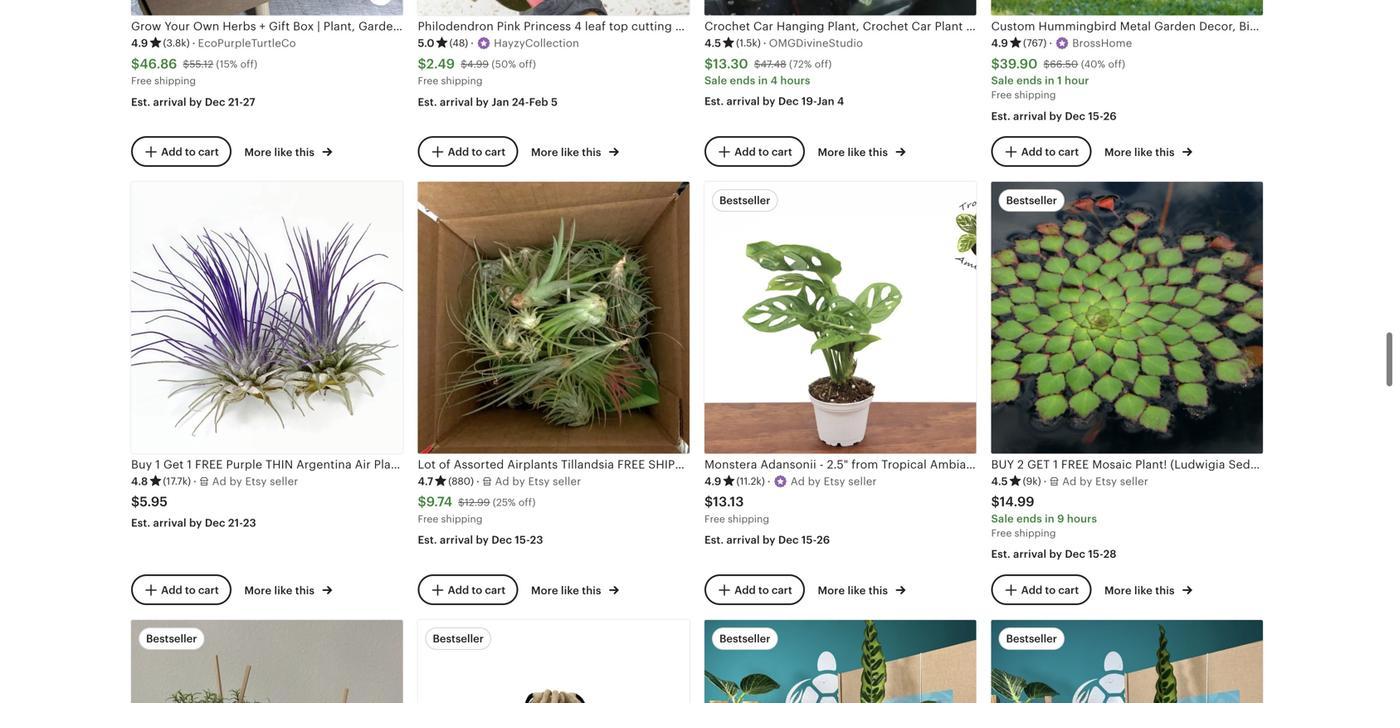 Task type: describe. For each thing, give the bounding box(es) containing it.
arrival for 14.99
[[1014, 548, 1047, 561]]

arrival for 9.74
[[440, 534, 473, 547]]

adansonii
[[761, 458, 817, 471]]

est. arrival by dec 21-27
[[131, 96, 256, 108]]

cart for 46.86
[[198, 146, 219, 158]]

15- for 13.13
[[802, 534, 817, 547]]

live
[[1322, 458, 1345, 471]]

24-
[[512, 96, 529, 108]]

add for 13.30
[[735, 146, 756, 158]]

free inside $ 9.74 $ 12.99 (25% off) free shipping
[[418, 513, 439, 525]]

more like this link for 14.99
[[1105, 581, 1193, 598]]

this for 39.90
[[1156, 146, 1175, 159]]

$ 13.13 free shipping
[[705, 495, 770, 525]]

· for 46.86
[[192, 37, 196, 49]]

more like this link for 2.49
[[531, 143, 619, 160]]

to for 13.30
[[759, 146, 770, 158]]

1 of from the left
[[439, 458, 451, 471]]

cart for 39.90
[[1059, 146, 1080, 158]]

free inside the $ 39.90 $ 66.50 (40% off) sale ends in 1 hour free shipping
[[992, 89, 1013, 100]]

add to cart button for 9.74
[[418, 575, 518, 605]]

47.48
[[761, 59, 787, 70]]

princess
[[524, 20, 572, 33]]

add to cart for 13.30
[[735, 146, 793, 158]]

est. arrival by jan 24-feb 5
[[418, 96, 558, 108]]

5
[[551, 96, 558, 108]]

$ 9.74 $ 12.99 (25% off) free shipping
[[418, 495, 536, 525]]

0 horizontal spatial jan
[[492, 96, 510, 108]]

add for 14.99
[[1022, 584, 1043, 597]]

buy 2 get 1 free mosaic plant! (ludwigia sedioides)-easy live aquarium pond aquatic plant image
[[992, 182, 1264, 454]]

in for 13.30
[[759, 74, 768, 87]]

$ left 55.12
[[131, 56, 140, 71]]

buy 1 get 1 free purple thin argentina air plant guatemala tillandsia, air plant gift, airplants, terrarium plants, enhanced air plants image
[[131, 182, 403, 454]]

in for 39.90
[[1045, 74, 1055, 87]]

monstera adansonii - 2.5" from  tropical ambiance
[[705, 458, 988, 471]]

est. inside $ 5.95 est. arrival by dec 21-23
[[131, 517, 151, 529]]

cart for 9.74
[[485, 584, 506, 597]]

· right (880) on the bottom left of page
[[477, 475, 480, 488]]

product video element for chinese planter take-out box - free two chopsticks - chinese take out planter | 3d printed planter image
[[131, 620, 403, 703]]

this for 13.30
[[869, 146, 889, 159]]

46.86
[[140, 56, 177, 71]]

lot
[[418, 458, 436, 471]]

(9k)
[[1024, 476, 1042, 487]]

add to cart button for 13.13
[[705, 575, 805, 605]]

est. inside $ 13.30 $ 47.48 (72% off) sale ends in 4 hours est. arrival by dec 19-jan 4
[[705, 95, 724, 107]]

product video element for plant propagation set + gift box | plant lovers gift | gifts for her | indoor plant cuttings | gardening gifts | + free plant app membership image at the bottom of the page
[[992, 620, 1264, 703]]

5.95
[[140, 495, 168, 510]]

assorted
[[454, 458, 504, 471]]

arrival inside $ 5.95 est. arrival by dec 21-23
[[153, 517, 187, 529]]

(11.2k)
[[737, 476, 765, 487]]

this for 13.13
[[869, 585, 889, 597]]

ambiance
[[931, 458, 988, 471]]

more like this link for 46.86
[[245, 143, 332, 160]]

add for 39.90
[[1022, 146, 1043, 158]]

(15%
[[216, 59, 238, 70]]

more like this for 46.86
[[245, 146, 318, 159]]

like for 9.74
[[561, 585, 580, 597]]

this for 14.99
[[1156, 585, 1175, 597]]

(40%
[[1082, 59, 1106, 70]]

buy
[[992, 458, 1015, 471]]

more for 2.49
[[531, 146, 559, 159]]

add for 2.49
[[448, 146, 469, 158]]

28
[[1104, 548, 1117, 561]]

more like this link for 9.74
[[531, 581, 619, 598]]

off) for 2.49
[[519, 59, 536, 70]]

this for 9.74
[[582, 585, 602, 597]]

airplants
[[508, 458, 558, 471]]

$ down 4.7
[[418, 495, 427, 510]]

add down $ 5.95 est. arrival by dec 21-23 at left
[[161, 584, 182, 597]]

5.0
[[418, 37, 435, 49]]

2 bestseller link from the left
[[418, 620, 690, 703]]

by for 9.74
[[476, 534, 489, 547]]

arrival inside $ 13.30 $ 47.48 (72% off) sale ends in 4 hours est. arrival by dec 19-jan 4
[[727, 95, 760, 107]]

shipping
[[649, 458, 704, 471]]

1 horizontal spatial 4.9
[[705, 475, 722, 488]]

add to cart button for 2.49
[[418, 136, 518, 167]]

off) for 9.74
[[519, 497, 536, 508]]

off) for 39.90
[[1109, 59, 1126, 70]]

(17.7k)
[[163, 476, 191, 487]]

add for 13.13
[[735, 584, 756, 597]]

quantity
[[779, 458, 826, 471]]

add to cart for 9.74
[[448, 584, 506, 597]]

23 inside $ 5.95 est. arrival by dec 21-23
[[243, 517, 256, 529]]

hour
[[1065, 74, 1090, 87]]

(880)
[[449, 476, 474, 487]]

dec for 13.13
[[779, 534, 799, 547]]

easy
[[1293, 458, 1319, 471]]

more like this link for 13.13
[[818, 581, 906, 598]]

dec for 39.90
[[1066, 110, 1086, 122]]

plants)
[[844, 458, 883, 471]]

4.9 for 46.86
[[131, 37, 148, 49]]

$ 39.90 $ 66.50 (40% off) sale ends in 1 hour free shipping
[[992, 56, 1126, 100]]

4.7
[[418, 475, 434, 488]]

4.99
[[467, 59, 489, 70]]

in inside the $ 14.99 sale ends in 9 hours free shipping
[[1045, 513, 1055, 525]]

$ 5.95 est. arrival by dec 21-23
[[131, 495, 256, 529]]

add for 9.74
[[448, 584, 469, 597]]

39.90
[[1000, 56, 1038, 71]]

albo
[[720, 20, 746, 33]]

(72%
[[790, 59, 812, 70]]

est. for 46.86
[[131, 96, 151, 108]]

sale inside the $ 14.99 sale ends in 9 hours free shipping
[[992, 513, 1014, 525]]

$ 2.49 $ 4.99 (50% off) free shipping
[[418, 56, 536, 86]]

sale for 13.30
[[705, 74, 728, 87]]

55.12
[[190, 59, 213, 70]]

add to cart button for 14.99
[[992, 575, 1092, 605]]

buy 2 get 1 free mosaic plant! (ludwigia sedioides)-easy live aquarium
[[992, 458, 1395, 471]]

shipping inside $ 9.74 $ 12.99 (25% off) free shipping
[[441, 513, 483, 525]]

shipping inside $ 2.49 $ 4.99 (50% off) free shipping
[[441, 75, 483, 86]]

(48)
[[450, 37, 468, 49]]

product video element for plant propagation set + gift box | plant & garden lovers gift | gifts for her | indoor plant cuttings stand | + free plant app membership image at the bottom right
[[705, 620, 977, 703]]

19-
[[802, 95, 817, 107]]

add to cart for 13.13
[[735, 584, 793, 597]]

add to cart for 39.90
[[1022, 146, 1080, 158]]

custom hummingbird metal garden decor, bird with stakes garden sign,flower design personalized garden sign,custom garden name sign,home gift image
[[992, 0, 1264, 16]]

tropical
[[882, 458, 927, 471]]

21- inside $ 5.95 est. arrival by dec 21-23
[[228, 517, 243, 529]]

top
[[609, 20, 629, 33]]

lot of assorted airplants tillandsia free shipping (you choose quantity of plants)
[[418, 458, 883, 471]]

to for 39.90
[[1046, 146, 1056, 158]]

cart for 13.13
[[772, 584, 793, 597]]

off) for 13.30
[[815, 59, 832, 70]]

4.9 for 39.90
[[992, 37, 1009, 49]]

shipping inside $ 46.86 $ 55.12 (15% off) free shipping
[[154, 75, 196, 86]]

like for 14.99
[[1135, 585, 1153, 597]]

27
[[243, 96, 256, 108]]

arrival for 39.90
[[1014, 110, 1047, 122]]

more like this for 13.13
[[818, 585, 891, 597]]

1 vertical spatial 1
[[1054, 458, 1059, 471]]

by inside $ 5.95 est. arrival by dec 21-23
[[189, 517, 202, 529]]

mosaic
[[1093, 458, 1133, 471]]

13.13
[[714, 495, 744, 510]]

est. for 39.90
[[992, 110, 1011, 122]]

2.49
[[427, 56, 455, 71]]

aquarium
[[1348, 458, 1395, 471]]

add to cart for 14.99
[[1022, 584, 1080, 597]]

more for 39.90
[[1105, 146, 1132, 159]]

off) for 46.86
[[240, 59, 258, 70]]

$ inside $ 13.13 free shipping
[[705, 495, 714, 510]]

est. for 9.74
[[418, 534, 437, 547]]

$ inside $ 5.95 est. arrival by dec 21-23
[[131, 495, 140, 510]]

philodendron pink princess 4 leaf top cutting rooted albo nodes image
[[418, 0, 690, 16]]

shipping inside $ 13.13 free shipping
[[728, 513, 770, 525]]

to for 46.86
[[185, 146, 196, 158]]

· for 13.30
[[764, 37, 767, 49]]



Task type: vqa. For each thing, say whether or not it's contained in the screenshot.
this for 9.74
yes



Task type: locate. For each thing, give the bounding box(es) containing it.
hours inside the $ 14.99 sale ends in 9 hours free shipping
[[1068, 513, 1098, 525]]

more like this for 13.30
[[818, 146, 891, 159]]

add to cart button down est. arrival by dec 15-23
[[418, 575, 518, 605]]

by down $ 2.49 $ 4.99 (50% off) free shipping
[[476, 96, 489, 108]]

more for 13.13
[[818, 585, 845, 597]]

$ down rooted
[[705, 56, 714, 71]]

grow your own herbs + gift box | plant, garden & cooking lovers gift | great for birthdays, christmas and fun for kids image
[[131, 0, 403, 16]]

1 horizontal spatial 4.5
[[992, 475, 1009, 488]]

free down 9.74
[[418, 513, 439, 525]]

off) right "(40%"
[[1109, 59, 1126, 70]]

· right (767)
[[1050, 37, 1053, 49]]

4.9 down (you on the right bottom of the page
[[705, 475, 722, 488]]

2 21- from the top
[[228, 517, 243, 529]]

to for 13.13
[[759, 584, 770, 597]]

more for 13.30
[[818, 146, 845, 159]]

26 for 39.90
[[1104, 110, 1117, 122]]

free inside $ 13.13 free shipping
[[705, 513, 726, 525]]

plant propagation set + gift box | plant & garden lovers gift | gifts for her | indoor plant cuttings stand | + free plant app membership image
[[705, 620, 977, 703]]

plant propagation set + gift box | plant lovers gift | gifts for her | indoor plant cuttings | gardening gifts | + free plant app membership image
[[992, 620, 1264, 703]]

1 horizontal spatial 23
[[530, 534, 544, 547]]

1 vertical spatial hours
[[1068, 513, 1098, 525]]

4.9 up 46.86
[[131, 37, 148, 49]]

lot of assorted airplants tillandsia free shipping (you choose quantity of plants) image
[[418, 182, 690, 454]]

$ down 4.8
[[131, 495, 140, 510]]

hours inside $ 13.30 $ 47.48 (72% off) sale ends in 4 hours est. arrival by dec 19-jan 4
[[781, 74, 811, 87]]

ends
[[730, 74, 756, 87], [1017, 74, 1043, 87], [1017, 513, 1043, 525]]

arrival down $ 2.49 $ 4.99 (50% off) free shipping
[[440, 96, 473, 108]]

est. down $ 13.13 free shipping
[[705, 534, 724, 547]]

shipping down 39.90
[[1015, 89, 1057, 100]]

-
[[820, 458, 824, 471]]

$ down 5.0
[[418, 56, 427, 71]]

tillandsia
[[561, 458, 615, 471]]

free down 14.99
[[992, 528, 1013, 539]]

more like this for 39.90
[[1105, 146, 1178, 159]]

1 21- from the top
[[228, 96, 243, 108]]

$ down (48) on the left top
[[461, 59, 467, 70]]

1 horizontal spatial jan
[[817, 95, 835, 107]]

ends down 39.90
[[1017, 74, 1043, 87]]

(3.8k)
[[163, 37, 190, 49]]

15- down (25%
[[515, 534, 530, 547]]

sale inside the $ 39.90 $ 66.50 (40% off) sale ends in 1 hour free shipping
[[992, 74, 1014, 87]]

· for 39.90
[[1050, 37, 1053, 49]]

in inside $ 13.30 $ 47.48 (72% off) sale ends in 4 hours est. arrival by dec 19-jan 4
[[759, 74, 768, 87]]

$ down (3.8k)
[[183, 59, 190, 70]]

by for 39.90
[[1050, 110, 1063, 122]]

off) inside the $ 39.90 $ 66.50 (40% off) sale ends in 1 hour free shipping
[[1109, 59, 1126, 70]]

like for 39.90
[[1135, 146, 1153, 159]]

off) right (25%
[[519, 497, 536, 508]]

4 left leaf
[[575, 20, 582, 33]]

in left 9
[[1045, 513, 1055, 525]]

12.99
[[465, 497, 490, 508]]

more like this
[[245, 146, 318, 159], [531, 146, 604, 159], [818, 146, 891, 159], [1105, 146, 1178, 159], [245, 585, 318, 597], [531, 585, 604, 597], [818, 585, 891, 597], [1105, 585, 1178, 597]]

like for 13.30
[[848, 146, 866, 159]]

shipping inside the $ 14.99 sale ends in 9 hours free shipping
[[1015, 528, 1057, 539]]

shipping down 12.99 at the left of the page
[[441, 513, 483, 525]]

by for 2.49
[[476, 96, 489, 108]]

add to cart button down est. arrival by jan 24-feb 5
[[418, 136, 518, 167]]

by for 13.13
[[763, 534, 776, 547]]

0 vertical spatial 26
[[1104, 110, 1117, 122]]

est. down 9.74
[[418, 534, 437, 547]]

est.
[[705, 95, 724, 107], [131, 96, 151, 108], [418, 96, 437, 108], [992, 110, 1011, 122], [131, 517, 151, 529], [418, 534, 437, 547], [705, 534, 724, 547], [992, 548, 1011, 561]]

est. down 5.95
[[131, 517, 151, 529]]

by
[[763, 95, 776, 107], [189, 96, 202, 108], [476, 96, 489, 108], [1050, 110, 1063, 122], [189, 517, 202, 529], [476, 534, 489, 547], [763, 534, 776, 547], [1050, 548, 1063, 561]]

0 horizontal spatial 4.5
[[705, 37, 722, 49]]

in down 47.48 at the right top
[[759, 74, 768, 87]]

ends inside the $ 39.90 $ 66.50 (40% off) sale ends in 1 hour free shipping
[[1017, 74, 1043, 87]]

arrival for 2.49
[[440, 96, 473, 108]]

ends for 13.30
[[730, 74, 756, 87]]

0 horizontal spatial 23
[[243, 517, 256, 529]]

from
[[852, 458, 879, 471]]

add down $ 13.30 $ 47.48 (72% off) sale ends in 4 hours est. arrival by dec 19-jan 4
[[735, 146, 756, 158]]

off) inside $ 9.74 $ 12.99 (25% off) free shipping
[[519, 497, 536, 508]]

0 horizontal spatial of
[[439, 458, 451, 471]]

arrival
[[727, 95, 760, 107], [153, 96, 187, 108], [440, 96, 473, 108], [1014, 110, 1047, 122], [153, 517, 187, 529], [440, 534, 473, 547], [727, 534, 760, 547], [1014, 548, 1047, 561]]

ends inside $ 13.30 $ 47.48 (72% off) sale ends in 4 hours est. arrival by dec 19-jan 4
[[730, 74, 756, 87]]

add down est. arrival by dec 15-23
[[448, 584, 469, 597]]

more for 46.86
[[245, 146, 272, 159]]

(767)
[[1024, 37, 1047, 49]]

2
[[1018, 458, 1025, 471]]

$ left 66.50
[[992, 56, 1000, 71]]

4.8
[[131, 475, 148, 488]]

rooted
[[676, 20, 716, 33]]

dec inside $ 5.95 est. arrival by dec 21-23
[[205, 517, 226, 529]]

est. for 14.99
[[992, 548, 1011, 561]]

23
[[243, 517, 256, 529], [530, 534, 544, 547]]

more for 14.99
[[1105, 585, 1132, 597]]

1 down 66.50
[[1058, 74, 1063, 87]]

est. down 39.90
[[992, 110, 1011, 122]]

15- down quantity
[[802, 534, 817, 547]]

0 vertical spatial est. arrival by dec 15-26
[[992, 110, 1117, 122]]

bestseller link
[[131, 620, 403, 703], [418, 620, 690, 703], [705, 620, 977, 703], [992, 620, 1264, 703]]

2 free from the left
[[1062, 458, 1090, 471]]

15- for 9.74
[[515, 534, 530, 547]]

free inside the $ 14.99 sale ends in 9 hours free shipping
[[992, 528, 1013, 539]]

0 vertical spatial 4.5
[[705, 37, 722, 49]]

add down est. arrival by dec 21-27
[[161, 146, 182, 158]]

· right (48) on the left top
[[471, 37, 474, 49]]

15-
[[1089, 110, 1104, 122], [515, 534, 530, 547], [802, 534, 817, 547], [1089, 548, 1104, 561]]

nodes
[[749, 20, 785, 33]]

by for 46.86
[[189, 96, 202, 108]]

this
[[295, 146, 315, 159], [582, 146, 602, 159], [869, 146, 889, 159], [1156, 146, 1175, 159], [295, 585, 315, 597], [582, 585, 602, 597], [869, 585, 889, 597], [1156, 585, 1175, 597]]

arrival for 46.86
[[153, 96, 187, 108]]

add to cart button down $ 5.95 est. arrival by dec 21-23 at left
[[131, 575, 231, 605]]

est. down 2.49
[[418, 96, 437, 108]]

· for 13.13
[[768, 475, 771, 488]]

ends down 13.30
[[730, 74, 756, 87]]

hours right 9
[[1068, 513, 1098, 525]]

add to cart button for 13.30
[[705, 136, 805, 167]]

4 down 47.48 at the right top
[[771, 74, 778, 87]]

off) inside $ 13.30 $ 47.48 (72% off) sale ends in 4 hours est. arrival by dec 19-jan 4
[[815, 59, 832, 70]]

15- for 14.99
[[1089, 548, 1104, 561]]

hours down (72%
[[781, 74, 811, 87]]

$
[[131, 56, 140, 71], [418, 56, 427, 71], [705, 56, 714, 71], [992, 56, 1000, 71], [183, 59, 190, 70], [461, 59, 467, 70], [755, 59, 761, 70], [1044, 59, 1051, 70], [131, 495, 140, 510], [418, 495, 427, 510], [705, 495, 714, 510], [992, 495, 1000, 510], [458, 497, 465, 508]]

dec
[[779, 95, 799, 107], [205, 96, 226, 108], [1066, 110, 1086, 122], [205, 517, 226, 529], [492, 534, 512, 547], [779, 534, 799, 547], [1066, 548, 1086, 561]]

21-
[[228, 96, 243, 108], [228, 517, 243, 529]]

0 horizontal spatial hours
[[781, 74, 811, 87]]

by down $ 46.86 $ 55.12 (15% off) free shipping at top
[[189, 96, 202, 108]]

more like this for 9.74
[[531, 585, 604, 597]]

$ down buy
[[992, 495, 1000, 510]]

choose
[[735, 458, 776, 471]]

off) inside $ 2.49 $ 4.99 (50% off) free shipping
[[519, 59, 536, 70]]

0 horizontal spatial free
[[618, 458, 646, 471]]

add to cart button down est. arrival by dec 15-28
[[992, 575, 1092, 605]]

1 horizontal spatial hours
[[1068, 513, 1098, 525]]

4.5
[[705, 37, 722, 49], [992, 475, 1009, 488]]

to for 9.74
[[472, 584, 483, 597]]

ends down 14.99
[[1017, 513, 1043, 525]]

arrival down 13.30
[[727, 95, 760, 107]]

(50%
[[492, 59, 517, 70]]

est. down 14.99
[[992, 548, 1011, 561]]

arrival down $ 9.74 $ 12.99 (25% off) free shipping
[[440, 534, 473, 547]]

in
[[759, 74, 768, 87], [1045, 74, 1055, 87], [1045, 513, 1055, 525]]

add to cart for 2.49
[[448, 146, 506, 158]]

monstera adansonii - 2.5" from  tropical ambiance image
[[705, 182, 977, 454]]

15- down hour
[[1089, 110, 1104, 122]]

pink
[[497, 20, 521, 33]]

1 vertical spatial 26
[[817, 534, 831, 547]]

66.50
[[1051, 59, 1079, 70]]

26
[[1104, 110, 1117, 122], [817, 534, 831, 547]]

$ 46.86 $ 55.12 (15% off) free shipping
[[131, 56, 258, 86]]

sedioides)-
[[1229, 458, 1293, 471]]

arrival down the $ 39.90 $ 66.50 (40% off) sale ends in 1 hour free shipping
[[1014, 110, 1047, 122]]

free down 46.86
[[131, 75, 152, 86]]

$ 14.99 sale ends in 9 hours free shipping
[[992, 495, 1098, 539]]

0 vertical spatial hours
[[781, 74, 811, 87]]

by down $ 9.74 $ 12.99 (25% off) free shipping
[[476, 534, 489, 547]]

plant!
[[1136, 458, 1168, 471]]

2 horizontal spatial 4
[[838, 95, 845, 107]]

more like this link for 13.30
[[818, 143, 906, 160]]

more like this for 14.99
[[1105, 585, 1178, 597]]

cutting
[[632, 20, 673, 33]]

1 horizontal spatial free
[[1062, 458, 1090, 471]]

est. arrival by dec 15-23
[[418, 534, 544, 547]]

leaf
[[585, 20, 606, 33]]

cart
[[198, 146, 219, 158], [485, 146, 506, 158], [772, 146, 793, 158], [1059, 146, 1080, 158], [198, 584, 219, 597], [485, 584, 506, 597], [772, 584, 793, 597], [1059, 584, 1080, 597]]

shipping inside the $ 39.90 $ 66.50 (40% off) sale ends in 1 hour free shipping
[[1015, 89, 1057, 100]]

like
[[274, 146, 293, 159], [561, 146, 580, 159], [848, 146, 866, 159], [1135, 146, 1153, 159], [274, 585, 293, 597], [561, 585, 580, 597], [848, 585, 866, 597], [1135, 585, 1153, 597]]

1 vertical spatial 23
[[530, 534, 544, 547]]

· right (17.7k)
[[194, 475, 197, 488]]

est. for 13.13
[[705, 534, 724, 547]]

add down the $ 39.90 $ 66.50 (40% off) sale ends in 1 hour free shipping
[[1022, 146, 1043, 158]]

off) inside $ 46.86 $ 55.12 (15% off) free shipping
[[240, 59, 258, 70]]

26 for 13.13
[[817, 534, 831, 547]]

13.30
[[714, 56, 749, 71]]

4.5 for 13.30
[[705, 37, 722, 49]]

sale down 39.90
[[992, 74, 1014, 87]]

chinese planter take-out box - free two chopsticks - chinese take out planter | 3d printed planter image
[[131, 620, 403, 703]]

by for 14.99
[[1050, 548, 1063, 561]]

·
[[192, 37, 196, 49], [471, 37, 474, 49], [764, 37, 767, 49], [1050, 37, 1053, 49], [194, 475, 197, 488], [477, 475, 480, 488], [768, 475, 771, 488], [1044, 475, 1048, 488]]

est. arrival by dec 15-26 down the $ 39.90 $ 66.50 (40% off) sale ends in 1 hour free shipping
[[992, 110, 1117, 122]]

dec for 9.74
[[492, 534, 512, 547]]

est. arrival by dec 15-26
[[992, 110, 1117, 122], [705, 534, 831, 547]]

this for 2.49
[[582, 146, 602, 159]]

4 bestseller link from the left
[[992, 620, 1264, 703]]

1 bestseller link from the left
[[131, 620, 403, 703]]

$ down (1.5k)
[[755, 59, 761, 70]]

add to cart button down est. arrival by dec 21-27
[[131, 136, 231, 167]]

free down 13.13 in the bottom of the page
[[705, 513, 726, 525]]

4.9
[[131, 37, 148, 49], [992, 37, 1009, 49], [705, 475, 722, 488]]

add to cart button down $ 13.30 $ 47.48 (72% off) sale ends in 4 hours est. arrival by dec 19-jan 4
[[705, 136, 805, 167]]

jan
[[817, 95, 835, 107], [492, 96, 510, 108]]

4.5 down rooted
[[705, 37, 722, 49]]

by down 47.48 at the right top
[[763, 95, 776, 107]]

like for 2.49
[[561, 146, 580, 159]]

9.74
[[427, 495, 453, 510]]

off) right (15%
[[240, 59, 258, 70]]

sale inside $ 13.30 $ 47.48 (72% off) sale ends in 4 hours est. arrival by dec 19-jan 4
[[705, 74, 728, 87]]

4.5 for 14.99
[[992, 475, 1009, 488]]

0 vertical spatial 1
[[1058, 74, 1063, 87]]

product video element for grow your own herbs + gift box | plant, garden & cooking lovers gift | great for birthdays, christmas and fun for kids image
[[131, 0, 403, 16]]

2 horizontal spatial 4.9
[[992, 37, 1009, 49]]

26 down "-"
[[817, 534, 831, 547]]

· for 2.49
[[471, 37, 474, 49]]

arrival down $ 46.86 $ 55.12 (15% off) free shipping at top
[[153, 96, 187, 108]]

shipping down 13.13 in the bottom of the page
[[728, 513, 770, 525]]

est. for 2.49
[[418, 96, 437, 108]]

add to cart button for 46.86
[[131, 136, 231, 167]]

0 horizontal spatial 4
[[575, 20, 582, 33]]

add down est. arrival by jan 24-feb 5
[[448, 146, 469, 158]]

(ludwigia
[[1171, 458, 1226, 471]]

feb
[[529, 96, 549, 108]]

4.9 up 39.90
[[992, 37, 1009, 49]]

cart for 2.49
[[485, 146, 506, 158]]

1
[[1058, 74, 1063, 87], [1054, 458, 1059, 471]]

add to cart button for 39.90
[[992, 136, 1092, 167]]

0 vertical spatial 21-
[[228, 96, 243, 108]]

herb garden kit - non gmo, heirloom herb seeds - cilantro, oregano, parsley and basil - great gardening gifts - made in usa image
[[418, 620, 690, 703]]

free inside $ 46.86 $ 55.12 (15% off) free shipping
[[131, 75, 152, 86]]

$ down (you on the right bottom of the page
[[705, 495, 714, 510]]

0 horizontal spatial 4.9
[[131, 37, 148, 49]]

(25%
[[493, 497, 516, 508]]

est. down 46.86
[[131, 96, 151, 108]]

get
[[1028, 458, 1051, 471]]

3 bestseller link from the left
[[705, 620, 977, 703]]

by down 9
[[1050, 548, 1063, 561]]

1 horizontal spatial of
[[829, 458, 841, 471]]

9
[[1058, 513, 1065, 525]]

philodendron
[[418, 20, 494, 33]]

0 vertical spatial 23
[[243, 517, 256, 529]]

free down 39.90
[[992, 89, 1013, 100]]

4 right 19-
[[838, 95, 845, 107]]

philodendron pink princess 4 leaf top cutting rooted albo nodes
[[418, 20, 785, 33]]

like for 46.86
[[274, 146, 293, 159]]

product video element
[[131, 0, 403, 16], [131, 620, 403, 703], [705, 620, 977, 703], [992, 620, 1264, 703]]

14.99
[[1000, 495, 1035, 510]]

4
[[575, 20, 582, 33], [771, 74, 778, 87], [838, 95, 845, 107]]

add down $ 13.13 free shipping
[[735, 584, 756, 597]]

(1.5k)
[[737, 37, 761, 49]]

ends for 39.90
[[1017, 74, 1043, 87]]

1 horizontal spatial 4
[[771, 74, 778, 87]]

0 horizontal spatial 26
[[817, 534, 831, 547]]

by inside $ 13.30 $ 47.48 (72% off) sale ends in 4 hours est. arrival by dec 19-jan 4
[[763, 95, 776, 107]]

· right (11.2k)
[[768, 475, 771, 488]]

of right "-"
[[829, 458, 841, 471]]

add to cart for 46.86
[[161, 146, 219, 158]]

by down the $ 39.90 $ 66.50 (40% off) sale ends in 1 hour free shipping
[[1050, 110, 1063, 122]]

more like this link
[[245, 143, 332, 160], [531, 143, 619, 160], [818, 143, 906, 160], [1105, 143, 1193, 160], [245, 581, 332, 598], [531, 581, 619, 598], [818, 581, 906, 598], [1105, 581, 1193, 598]]

to for 2.49
[[472, 146, 483, 158]]

$ 13.30 $ 47.48 (72% off) sale ends in 4 hours est. arrival by dec 19-jan 4
[[705, 56, 845, 107]]

1 horizontal spatial est. arrival by dec 15-26
[[992, 110, 1117, 122]]

shipping down 46.86
[[154, 75, 196, 86]]

2 of from the left
[[829, 458, 841, 471]]

dec inside $ 13.30 $ 47.48 (72% off) sale ends in 4 hours est. arrival by dec 19-jan 4
[[779, 95, 799, 107]]

$ inside the $ 14.99 sale ends in 9 hours free shipping
[[992, 495, 1000, 510]]

1 vertical spatial 4.5
[[992, 475, 1009, 488]]

free right tillandsia
[[618, 458, 646, 471]]

$ down (880) on the bottom left of page
[[458, 497, 465, 508]]

in inside the $ 39.90 $ 66.50 (40% off) sale ends in 1 hour free shipping
[[1045, 74, 1055, 87]]

1 right get
[[1054, 458, 1059, 471]]

1 vertical spatial 4
[[771, 74, 778, 87]]

4.5 down buy
[[992, 475, 1009, 488]]

more
[[245, 146, 272, 159], [531, 146, 559, 159], [818, 146, 845, 159], [1105, 146, 1132, 159], [245, 585, 272, 597], [531, 585, 559, 597], [818, 585, 845, 597], [1105, 585, 1132, 597]]

off) right (72%
[[815, 59, 832, 70]]

· for 14.99
[[1044, 475, 1048, 488]]

like for 13.13
[[848, 585, 866, 597]]

1 horizontal spatial 26
[[1104, 110, 1117, 122]]

monstera
[[705, 458, 758, 471]]

of right lot
[[439, 458, 451, 471]]

arrival down 5.95
[[153, 517, 187, 529]]

· right (1.5k)
[[764, 37, 767, 49]]

arrival down the $ 14.99 sale ends in 9 hours free shipping
[[1014, 548, 1047, 561]]

(you
[[707, 458, 732, 471]]

1 inside the $ 39.90 $ 66.50 (40% off) sale ends in 1 hour free shipping
[[1058, 74, 1063, 87]]

shipping down 4.99
[[441, 75, 483, 86]]

1 free from the left
[[618, 458, 646, 471]]

hours
[[781, 74, 811, 87], [1068, 513, 1098, 525]]

crochet car hanging plant, crochet car plant hanging, crochet daisy plant car decor, car accessories for women, plant lover gift, car charms image
[[705, 0, 977, 16]]

est. down 13.30
[[705, 95, 724, 107]]

to
[[185, 146, 196, 158], [472, 146, 483, 158], [759, 146, 770, 158], [1046, 146, 1056, 158], [185, 584, 196, 597], [472, 584, 483, 597], [759, 584, 770, 597], [1046, 584, 1056, 597]]

26 down "(40%"
[[1104, 110, 1117, 122]]

ends inside the $ 14.99 sale ends in 9 hours free shipping
[[1017, 513, 1043, 525]]

free inside $ 2.49 $ 4.99 (50% off) free shipping
[[418, 75, 439, 86]]

arrival down $ 13.13 free shipping
[[727, 534, 760, 547]]

est. arrival by dec 15-28
[[992, 548, 1117, 561]]

free
[[131, 75, 152, 86], [418, 75, 439, 86], [992, 89, 1013, 100], [418, 513, 439, 525], [705, 513, 726, 525], [992, 528, 1013, 539]]

more for 9.74
[[531, 585, 559, 597]]

1 vertical spatial 21-
[[228, 517, 243, 529]]

0 horizontal spatial est. arrival by dec 15-26
[[705, 534, 831, 547]]

est. arrival by dec 15-26 for 39.90
[[992, 110, 1117, 122]]

15- for 39.90
[[1089, 110, 1104, 122]]

to for 14.99
[[1046, 584, 1056, 597]]

cart for 13.30
[[772, 146, 793, 158]]

add to cart button down the $ 39.90 $ 66.50 (40% off) sale ends in 1 hour free shipping
[[992, 136, 1092, 167]]

sale for 39.90
[[992, 74, 1014, 87]]

$ down (767)
[[1044, 59, 1051, 70]]

sale
[[705, 74, 728, 87], [992, 74, 1014, 87], [992, 513, 1014, 525]]

0 vertical spatial 4
[[575, 20, 582, 33]]

add to cart button down $ 13.13 free shipping
[[705, 575, 805, 605]]

jan inside $ 13.30 $ 47.48 (72% off) sale ends in 4 hours est. arrival by dec 19-jan 4
[[817, 95, 835, 107]]

2 vertical spatial 4
[[838, 95, 845, 107]]

by down $ 13.13 free shipping
[[763, 534, 776, 547]]

of
[[439, 458, 451, 471], [829, 458, 841, 471]]

1 vertical spatial est. arrival by dec 15-26
[[705, 534, 831, 547]]

more like this link for 39.90
[[1105, 143, 1193, 160]]

2.5"
[[827, 458, 849, 471]]

arrival for 13.13
[[727, 534, 760, 547]]

sale down 13.30
[[705, 74, 728, 87]]

free down 2.49
[[418, 75, 439, 86]]

bestseller
[[720, 194, 771, 207], [1007, 194, 1058, 207], [146, 633, 197, 645], [433, 633, 484, 645], [720, 633, 771, 645], [1007, 633, 1058, 645]]



